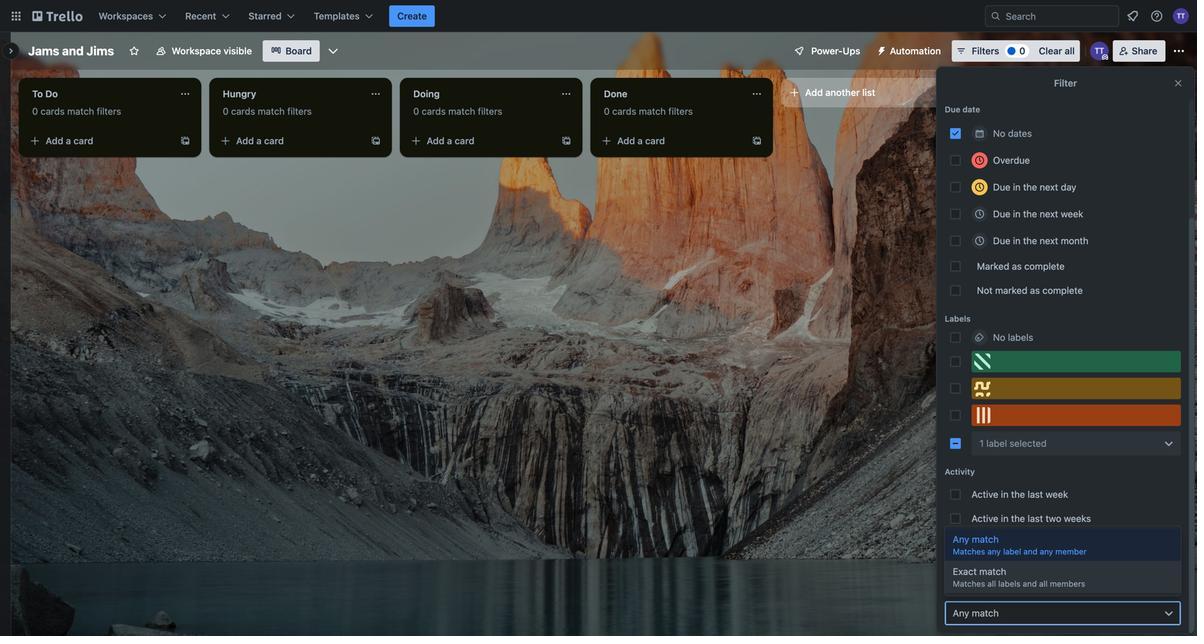 Task type: locate. For each thing, give the bounding box(es) containing it.
0 cards match filters down done text box
[[604, 106, 693, 117]]

not
[[978, 285, 993, 296]]

1 filters from the left
[[97, 106, 121, 117]]

any for any match
[[953, 608, 970, 619]]

week for active in the last week
[[1046, 489, 1069, 500]]

to
[[32, 88, 43, 99]]

selected
[[1010, 438, 1047, 449]]

0 horizontal spatial as
[[1012, 261, 1022, 272]]

filters down hungry text field
[[287, 106, 312, 117]]

1 cards from the left
[[41, 106, 65, 117]]

templates button
[[306, 5, 381, 27]]

match right "exact"
[[980, 566, 1007, 577]]

labels
[[1008, 332, 1034, 343], [999, 579, 1021, 589]]

1 vertical spatial label
[[1004, 547, 1022, 557]]

all right "clear"
[[1065, 45, 1075, 56]]

active down active in the last week
[[972, 513, 999, 524]]

terry turtle (terryturtle) image right open information menu icon
[[1174, 8, 1190, 24]]

recent button
[[177, 5, 238, 27]]

add down 'doing'
[[427, 135, 445, 146]]

0 horizontal spatial terry turtle (terryturtle) image
[[1091, 42, 1110, 60]]

any up "exact"
[[953, 534, 970, 545]]

no left dates
[[994, 128, 1006, 139]]

labels down activity
[[999, 579, 1021, 589]]

1
[[980, 438, 984, 449]]

0 down 'doing'
[[414, 106, 419, 117]]

create from template… image for hungry
[[371, 136, 381, 146]]

a down to do text field
[[66, 135, 71, 146]]

two
[[1046, 513, 1062, 524]]

2 vertical spatial next
[[1040, 235, 1059, 246]]

0 vertical spatial as
[[1012, 261, 1022, 272]]

active up without
[[972, 537, 999, 549]]

due down overdue
[[994, 182, 1011, 193]]

next for day
[[1040, 182, 1059, 193]]

1 horizontal spatial terry turtle (terryturtle) image
[[1174, 8, 1190, 24]]

the for due in the next month
[[1024, 235, 1038, 246]]

next up due in the next month
[[1040, 208, 1059, 220]]

in for active in the last week
[[1002, 489, 1009, 500]]

weeks for active in the last four weeks
[[1066, 537, 1093, 549]]

match down done text box
[[639, 106, 666, 117]]

color: yellow, title: none element
[[972, 378, 1182, 399]]

0 vertical spatial any
[[953, 534, 970, 545]]

0 vertical spatial matches
[[953, 547, 986, 557]]

card down done text box
[[646, 135, 665, 146]]

Board name text field
[[21, 40, 121, 62]]

in for due in the next month
[[1014, 235, 1021, 246]]

add for hungry
[[236, 135, 254, 146]]

in for active in the last four weeks
[[1002, 537, 1009, 549]]

1 add a card from the left
[[46, 135, 93, 146]]

cards down done
[[613, 106, 637, 117]]

1 vertical spatial next
[[1040, 208, 1059, 220]]

create from template… image for done
[[752, 136, 763, 146]]

card
[[74, 135, 93, 146], [264, 135, 284, 146], [455, 135, 475, 146], [646, 135, 665, 146]]

2 a from the left
[[257, 135, 262, 146]]

terry turtle (terryturtle) image
[[1174, 8, 1190, 24], [1091, 42, 1110, 60]]

without activity in the last four weeks
[[972, 562, 1135, 573]]

1 vertical spatial as
[[1031, 285, 1041, 296]]

1 vertical spatial any
[[953, 608, 970, 619]]

0 cards match filters down to do text field
[[32, 106, 121, 117]]

filters down done text box
[[669, 106, 693, 117]]

3 add a card from the left
[[427, 135, 475, 146]]

in for due in the next day
[[1014, 182, 1021, 193]]

add a card down do
[[46, 135, 93, 146]]

0 down the to
[[32, 106, 38, 117]]

2 horizontal spatial all
[[1065, 45, 1075, 56]]

1 vertical spatial weeks
[[1066, 537, 1093, 549]]

in down active in the last week
[[1002, 513, 1009, 524]]

week for due in the next week
[[1061, 208, 1084, 220]]

2 card from the left
[[264, 135, 284, 146]]

3 create from template… image from the left
[[752, 136, 763, 146]]

3 cards from the left
[[422, 106, 446, 117]]

share button
[[1114, 40, 1166, 62]]

1 vertical spatial week
[[1046, 489, 1069, 500]]

add a card button down doing "text box"
[[406, 130, 556, 152]]

add a card button down to do text field
[[24, 130, 175, 152]]

0 vertical spatial week
[[1061, 208, 1084, 220]]

Search field
[[1002, 6, 1119, 26]]

4 add a card from the left
[[618, 135, 665, 146]]

matches up "exact"
[[953, 547, 986, 557]]

primary element
[[0, 0, 1198, 32]]

match inside any match matches any label and any member
[[972, 534, 999, 545]]

as right the marked
[[1012, 261, 1022, 272]]

add down done
[[618, 135, 635, 146]]

recent
[[185, 10, 216, 21]]

complete down due in the next month
[[1025, 261, 1065, 272]]

due
[[945, 105, 961, 114], [994, 182, 1011, 193], [994, 208, 1011, 220], [994, 235, 1011, 246]]

starred
[[249, 10, 282, 21]]

cards
[[41, 106, 65, 117], [231, 106, 255, 117], [422, 106, 446, 117], [613, 106, 637, 117]]

cards down 'doing'
[[422, 106, 446, 117]]

any up without
[[988, 547, 1001, 557]]

3 card from the left
[[455, 135, 475, 146]]

0 cards match filters for done
[[604, 106, 693, 117]]

1 horizontal spatial four
[[1087, 562, 1105, 573]]

3 0 cards match filters from the left
[[414, 106, 503, 117]]

a down done text box
[[638, 135, 643, 146]]

starred button
[[241, 5, 303, 27]]

2 any from the top
[[953, 608, 970, 619]]

4 cards from the left
[[613, 106, 637, 117]]

all down without activity in the last four weeks
[[1040, 579, 1048, 589]]

members
[[1051, 579, 1086, 589]]

workspaces button
[[91, 5, 175, 27]]

3 next from the top
[[1040, 235, 1059, 246]]

week up two at the right bottom
[[1046, 489, 1069, 500]]

the up marked as complete
[[1024, 235, 1038, 246]]

due up the marked
[[994, 235, 1011, 246]]

last down 'active in the last two weeks'
[[1028, 537, 1044, 549]]

label
[[987, 438, 1008, 449], [1004, 547, 1022, 557]]

0 down hungry
[[223, 106, 229, 117]]

1 create from template… image from the left
[[180, 136, 191, 146]]

weeks
[[1064, 513, 1092, 524], [1066, 537, 1093, 549], [1107, 562, 1135, 573]]

last up 'active in the last two weeks'
[[1028, 489, 1044, 500]]

labels down the not marked as complete
[[1008, 332, 1034, 343]]

week up month
[[1061, 208, 1084, 220]]

any inside any match matches any label and any member
[[953, 534, 970, 545]]

create from template… image
[[180, 136, 191, 146], [371, 136, 381, 146], [752, 136, 763, 146]]

add a card button down hungry text field
[[215, 130, 365, 152]]

automation button
[[872, 40, 950, 62]]

last
[[1028, 489, 1044, 500], [1028, 513, 1044, 524], [1028, 537, 1044, 549], [1069, 562, 1085, 573]]

matches inside any match matches any label and any member
[[953, 547, 986, 557]]

add a card button
[[24, 130, 175, 152], [215, 130, 365, 152], [406, 130, 556, 152], [596, 130, 747, 152]]

1 card from the left
[[74, 135, 93, 146]]

add a card for hungry
[[236, 135, 284, 146]]

1 any from the left
[[988, 547, 1001, 557]]

weeks for active in the last two weeks
[[1064, 513, 1092, 524]]

2 matches from the top
[[953, 579, 986, 589]]

doing
[[414, 88, 440, 99]]

in up 'active in the last two weeks'
[[1002, 489, 1009, 500]]

match
[[67, 106, 94, 117], [258, 106, 285, 117], [449, 106, 476, 117], [639, 106, 666, 117], [972, 534, 999, 545], [980, 566, 1007, 577], [972, 608, 999, 619]]

1 horizontal spatial any
[[1040, 547, 1054, 557]]

due for due date
[[945, 105, 961, 114]]

active down activity
[[972, 489, 999, 500]]

all down without
[[988, 579, 997, 589]]

a
[[66, 135, 71, 146], [257, 135, 262, 146], [447, 135, 452, 146], [638, 135, 643, 146]]

due left date
[[945, 105, 961, 114]]

0 horizontal spatial any
[[988, 547, 1001, 557]]

week
[[1061, 208, 1084, 220], [1046, 489, 1069, 500]]

marked
[[996, 285, 1028, 296]]

0 left "clear"
[[1020, 45, 1026, 56]]

dates
[[1008, 128, 1033, 139]]

2 horizontal spatial create from template… image
[[752, 136, 763, 146]]

2 create from template… image from the left
[[371, 136, 381, 146]]

1 vertical spatial labels
[[999, 579, 1021, 589]]

filters
[[97, 106, 121, 117], [287, 106, 312, 117], [478, 106, 503, 117], [669, 106, 693, 117]]

four
[[1046, 537, 1064, 549], [1087, 562, 1105, 573]]

add for to do
[[46, 135, 63, 146]]

1 add a card button from the left
[[24, 130, 175, 152]]

add left another
[[806, 87, 823, 98]]

2 0 cards match filters from the left
[[223, 106, 312, 117]]

any
[[953, 534, 970, 545], [953, 608, 970, 619]]

0 vertical spatial next
[[1040, 182, 1059, 193]]

complete down marked as complete
[[1043, 285, 1083, 296]]

1 no from the top
[[994, 128, 1006, 139]]

in
[[1014, 182, 1021, 193], [1014, 208, 1021, 220], [1014, 235, 1021, 246], [1002, 489, 1009, 500], [1002, 513, 1009, 524], [1002, 537, 1009, 549], [1043, 562, 1050, 573]]

2 vertical spatial active
[[972, 537, 999, 549]]

any up without activity in the last four weeks
[[1040, 547, 1054, 557]]

last for four
[[1028, 537, 1044, 549]]

card for done
[[646, 135, 665, 146]]

jams and jims
[[28, 44, 114, 58]]

cards down hungry
[[231, 106, 255, 117]]

card down to do text field
[[74, 135, 93, 146]]

labels inside exact match matches all labels and all members
[[999, 579, 1021, 589]]

a for done
[[638, 135, 643, 146]]

0 vertical spatial four
[[1046, 537, 1064, 549]]

2 vertical spatial and
[[1023, 579, 1037, 589]]

next left month
[[1040, 235, 1059, 246]]

create from template… image for to do
[[180, 136, 191, 146]]

0 cards match filters down doing "text box"
[[414, 106, 503, 117]]

2 filters from the left
[[287, 106, 312, 117]]

and left the jims
[[62, 44, 84, 58]]

2 cards from the left
[[231, 106, 255, 117]]

next
[[1040, 182, 1059, 193], [1040, 208, 1059, 220], [1040, 235, 1059, 246]]

2 add a card button from the left
[[215, 130, 365, 152]]

add a card for done
[[618, 135, 665, 146]]

day
[[1061, 182, 1077, 193]]

label up activity
[[1004, 547, 1022, 557]]

1 a from the left
[[66, 135, 71, 146]]

0 cards match filters
[[32, 106, 121, 117], [223, 106, 312, 117], [414, 106, 503, 117], [604, 106, 693, 117]]

0 vertical spatial weeks
[[1064, 513, 1092, 524]]

hungry
[[223, 88, 256, 99]]

no labels
[[994, 332, 1034, 343]]

terry turtle (terryturtle) image left share button
[[1091, 42, 1110, 60]]

card down hungry text field
[[264, 135, 284, 146]]

card for hungry
[[264, 135, 284, 146]]

add down do
[[46, 135, 63, 146]]

all inside button
[[1065, 45, 1075, 56]]

4 card from the left
[[646, 135, 665, 146]]

create button
[[389, 5, 435, 27]]

no for no dates
[[994, 128, 1006, 139]]

add
[[806, 87, 823, 98], [46, 135, 63, 146], [236, 135, 254, 146], [427, 135, 445, 146], [618, 135, 635, 146]]

switch to… image
[[9, 9, 23, 23]]

complete
[[1025, 261, 1065, 272], [1043, 285, 1083, 296]]

ups
[[843, 45, 861, 56]]

last left two at the right bottom
[[1028, 513, 1044, 524]]

as
[[1012, 261, 1022, 272], [1031, 285, 1041, 296]]

the for active in the last two weeks
[[1012, 513, 1026, 524]]

1 horizontal spatial create from template… image
[[371, 136, 381, 146]]

no
[[994, 128, 1006, 139], [994, 332, 1006, 343]]

match down doing "text box"
[[449, 106, 476, 117]]

1 vertical spatial active
[[972, 513, 999, 524]]

add a card button for done
[[596, 130, 747, 152]]

in up without
[[1002, 537, 1009, 549]]

add a card button down done text box
[[596, 130, 747, 152]]

1 next from the top
[[1040, 182, 1059, 193]]

a down hungry text field
[[257, 135, 262, 146]]

the down active in the last week
[[1012, 513, 1026, 524]]

card down doing "text box"
[[455, 135, 475, 146]]

cards down do
[[41, 106, 65, 117]]

the down due in the next day
[[1024, 208, 1038, 220]]

and down activity
[[1023, 579, 1037, 589]]

3 active from the top
[[972, 537, 999, 549]]

and inside any match matches any label and any member
[[1024, 547, 1038, 557]]

and up activity
[[1024, 547, 1038, 557]]

0 down done
[[604, 106, 610, 117]]

0 vertical spatial active
[[972, 489, 999, 500]]

in up marked as complete
[[1014, 235, 1021, 246]]

the up 'active in the last two weeks'
[[1012, 489, 1026, 500]]

no for no labels
[[994, 332, 1006, 343]]

power-ups
[[812, 45, 861, 56]]

any for any match matches any label and any member
[[953, 534, 970, 545]]

member
[[1056, 547, 1087, 557]]

1 0 cards match filters from the left
[[32, 106, 121, 117]]

2 next from the top
[[1040, 208, 1059, 220]]

2 active from the top
[[972, 513, 999, 524]]

due down due in the next day
[[994, 208, 1011, 220]]

and
[[62, 44, 84, 58], [1024, 547, 1038, 557], [1023, 579, 1037, 589]]

1 vertical spatial matches
[[953, 579, 986, 589]]

the up due in the next week
[[1024, 182, 1038, 193]]

any down "exact"
[[953, 608, 970, 619]]

and inside board name text field
[[62, 44, 84, 58]]

any match matches any label and any member
[[953, 534, 1087, 557]]

the for active in the last week
[[1012, 489, 1026, 500]]

add a card
[[46, 135, 93, 146], [236, 135, 284, 146], [427, 135, 475, 146], [618, 135, 665, 146]]

1 any from the top
[[953, 534, 970, 545]]

add a card down hungry
[[236, 135, 284, 146]]

any
[[988, 547, 1001, 557], [1040, 547, 1054, 557]]

1 vertical spatial and
[[1024, 547, 1038, 557]]

match up without
[[972, 534, 999, 545]]

2 add a card from the left
[[236, 135, 284, 146]]

add a card down done
[[618, 135, 665, 146]]

3 filters from the left
[[478, 106, 503, 117]]

filters down doing "text box"
[[478, 106, 503, 117]]

0 cards match filters down hungry text field
[[223, 106, 312, 117]]

label inside any match matches any label and any member
[[1004, 547, 1022, 557]]

1 active from the top
[[972, 489, 999, 500]]

1 vertical spatial terry turtle (terryturtle) image
[[1091, 42, 1110, 60]]

add down hungry
[[236, 135, 254, 146]]

0 vertical spatial and
[[62, 44, 84, 58]]

and inside exact match matches all labels and all members
[[1023, 579, 1037, 589]]

a down doing "text box"
[[447, 135, 452, 146]]

filters for hungry
[[287, 106, 312, 117]]

0 for doing
[[414, 106, 419, 117]]

due in the next day
[[994, 182, 1077, 193]]

the
[[1024, 182, 1038, 193], [1024, 208, 1038, 220], [1024, 235, 1038, 246], [1012, 489, 1026, 500], [1012, 513, 1026, 524], [1012, 537, 1026, 549], [1053, 562, 1067, 573]]

0 cards match filters for doing
[[414, 106, 503, 117]]

the up activity
[[1012, 537, 1026, 549]]

label right 1
[[987, 438, 1008, 449]]

no down 'marked'
[[994, 332, 1006, 343]]

match down "exact"
[[972, 608, 999, 619]]

4 a from the left
[[638, 135, 643, 146]]

in down due in the next day
[[1014, 208, 1021, 220]]

To Do text field
[[24, 83, 172, 105]]

0 vertical spatial no
[[994, 128, 1006, 139]]

next for week
[[1040, 208, 1059, 220]]

2 no from the top
[[994, 332, 1006, 343]]

1 horizontal spatial as
[[1031, 285, 1041, 296]]

0
[[1020, 45, 1026, 56], [32, 106, 38, 117], [223, 106, 229, 117], [414, 106, 419, 117], [604, 106, 610, 117]]

next for month
[[1040, 235, 1059, 246]]

Doing text field
[[406, 83, 553, 105]]

3 add a card button from the left
[[406, 130, 556, 152]]

1 matches from the top
[[953, 547, 986, 557]]

clear all
[[1039, 45, 1075, 56]]

do
[[45, 88, 58, 99]]

filters down to do text field
[[97, 106, 121, 117]]

in down overdue
[[1014, 182, 1021, 193]]

matches inside exact match matches all labels and all members
[[953, 579, 986, 589]]

marked as complete
[[978, 261, 1065, 272]]

match down to do text field
[[67, 106, 94, 117]]

and for exact match
[[1023, 579, 1037, 589]]

4 0 cards match filters from the left
[[604, 106, 693, 117]]

next left day
[[1040, 182, 1059, 193]]

2 any from the left
[[1040, 547, 1054, 557]]

add a card down 'doing'
[[427, 135, 475, 146]]

1 vertical spatial no
[[994, 332, 1006, 343]]

in for due in the next week
[[1014, 208, 1021, 220]]

3 a from the left
[[447, 135, 452, 146]]

4 add a card button from the left
[[596, 130, 747, 152]]

matches down "exact"
[[953, 579, 986, 589]]

jams
[[28, 44, 59, 58]]

templates
[[314, 10, 360, 21]]

all
[[1065, 45, 1075, 56], [988, 579, 997, 589], [1040, 579, 1048, 589]]

active
[[972, 489, 999, 500], [972, 513, 999, 524], [972, 537, 999, 549]]

0 horizontal spatial create from template… image
[[180, 136, 191, 146]]

active for active in the last week
[[972, 489, 999, 500]]

matches
[[953, 547, 986, 557], [953, 579, 986, 589]]

search image
[[991, 11, 1002, 21]]

4 filters from the left
[[669, 106, 693, 117]]

as right 'marked'
[[1031, 285, 1041, 296]]



Task type: vqa. For each thing, say whether or not it's contained in the screenshot.
Terry Turtle (terryturtle) image
yes



Task type: describe. For each thing, give the bounding box(es) containing it.
share
[[1132, 45, 1158, 56]]

workspace visible
[[172, 45, 252, 56]]

month
[[1061, 235, 1089, 246]]

list
[[863, 87, 876, 98]]

done
[[604, 88, 628, 99]]

due for due in the next week
[[994, 208, 1011, 220]]

0 horizontal spatial four
[[1046, 537, 1064, 549]]

clear
[[1039, 45, 1063, 56]]

Hungry text field
[[215, 83, 363, 105]]

this member is an admin of this board. image
[[1103, 54, 1109, 60]]

add a card for to do
[[46, 135, 93, 146]]

filters
[[972, 45, 1000, 56]]

cards for doing
[[422, 106, 446, 117]]

board link
[[263, 40, 320, 62]]

add another list button
[[781, 78, 964, 107]]

exact
[[953, 566, 977, 577]]

0 vertical spatial complete
[[1025, 261, 1065, 272]]

another
[[826, 87, 860, 98]]

card for doing
[[455, 135, 475, 146]]

0 horizontal spatial all
[[988, 579, 997, 589]]

power-ups button
[[785, 40, 869, 62]]

last for week
[[1028, 489, 1044, 500]]

clear all button
[[1034, 40, 1081, 62]]

a for hungry
[[257, 135, 262, 146]]

add for done
[[618, 135, 635, 146]]

no dates
[[994, 128, 1033, 139]]

0 vertical spatial terry turtle (terryturtle) image
[[1174, 8, 1190, 24]]

0 vertical spatial labels
[[1008, 332, 1034, 343]]

without
[[972, 562, 1006, 573]]

1 vertical spatial four
[[1087, 562, 1105, 573]]

the up "members"
[[1053, 562, 1067, 573]]

add another list
[[806, 87, 876, 98]]

active for active in the last two weeks
[[972, 513, 999, 524]]

0 vertical spatial label
[[987, 438, 1008, 449]]

show menu image
[[1173, 44, 1186, 58]]

add for doing
[[427, 135, 445, 146]]

add a card button for doing
[[406, 130, 556, 152]]

color: green, title: none element
[[972, 351, 1182, 373]]

cards for hungry
[[231, 106, 255, 117]]

activity
[[1009, 562, 1040, 573]]

matches for exact
[[953, 579, 986, 589]]

board
[[286, 45, 312, 56]]

0 notifications image
[[1125, 8, 1141, 24]]

automation
[[890, 45, 941, 56]]

marked
[[978, 261, 1010, 272]]

to do
[[32, 88, 58, 99]]

due date
[[945, 105, 981, 114]]

labels
[[945, 314, 971, 324]]

overdue
[[994, 155, 1031, 166]]

active for active in the last four weeks
[[972, 537, 999, 549]]

add a card button for to do
[[24, 130, 175, 152]]

add a card for doing
[[427, 135, 475, 146]]

and for any match
[[1024, 547, 1038, 557]]

close popover image
[[1174, 78, 1184, 89]]

last down member
[[1069, 562, 1085, 573]]

1 horizontal spatial all
[[1040, 579, 1048, 589]]

add a card button for hungry
[[215, 130, 365, 152]]

0 cards match filters for hungry
[[223, 106, 312, 117]]

due for due in the next month
[[994, 235, 1011, 246]]

not marked as complete
[[978, 285, 1083, 296]]

the for due in the next day
[[1024, 182, 1038, 193]]

sm image
[[872, 40, 890, 59]]

workspace
[[172, 45, 221, 56]]

exact match matches all labels and all members
[[953, 566, 1086, 589]]

matches for any
[[953, 547, 986, 557]]

color: orange, title: none element
[[972, 405, 1182, 426]]

0 cards match filters for to do
[[32, 106, 121, 117]]

back to home image
[[32, 5, 83, 27]]

in for active in the last two weeks
[[1002, 513, 1009, 524]]

1 vertical spatial complete
[[1043, 285, 1083, 296]]

due for due in the next day
[[994, 182, 1011, 193]]

in right activity
[[1043, 562, 1050, 573]]

cards for to do
[[41, 106, 65, 117]]

the for active in the last four weeks
[[1012, 537, 1026, 549]]

customize views image
[[327, 44, 340, 58]]

filters for done
[[669, 106, 693, 117]]

filters for to do
[[97, 106, 121, 117]]

cards for done
[[613, 106, 637, 117]]

create from template… image
[[561, 136, 572, 146]]

a for to do
[[66, 135, 71, 146]]

card for to do
[[74, 135, 93, 146]]

a for doing
[[447, 135, 452, 146]]

0 for to do
[[32, 106, 38, 117]]

visible
[[224, 45, 252, 56]]

0 for done
[[604, 106, 610, 117]]

date
[[963, 105, 981, 114]]

0 for hungry
[[223, 106, 229, 117]]

star or unstar board image
[[129, 46, 140, 56]]

last for two
[[1028, 513, 1044, 524]]

1 label selected
[[980, 438, 1047, 449]]

activity
[[945, 467, 975, 477]]

Done text field
[[596, 83, 744, 105]]

jims
[[86, 44, 114, 58]]

create
[[397, 10, 427, 21]]

the for due in the next week
[[1024, 208, 1038, 220]]

2 vertical spatial weeks
[[1107, 562, 1135, 573]]

due in the next week
[[994, 208, 1084, 220]]

active in the last two weeks
[[972, 513, 1092, 524]]

match inside exact match matches all labels and all members
[[980, 566, 1007, 577]]

due in the next month
[[994, 235, 1089, 246]]

match down hungry text field
[[258, 106, 285, 117]]

active in the last four weeks
[[972, 537, 1093, 549]]

workspaces
[[99, 10, 153, 21]]

add inside button
[[806, 87, 823, 98]]

active in the last week
[[972, 489, 1069, 500]]

power-
[[812, 45, 843, 56]]

workspace visible button
[[148, 40, 260, 62]]

any match
[[953, 608, 999, 619]]

filters for doing
[[478, 106, 503, 117]]

open information menu image
[[1151, 9, 1164, 23]]

filter
[[1055, 78, 1078, 89]]



